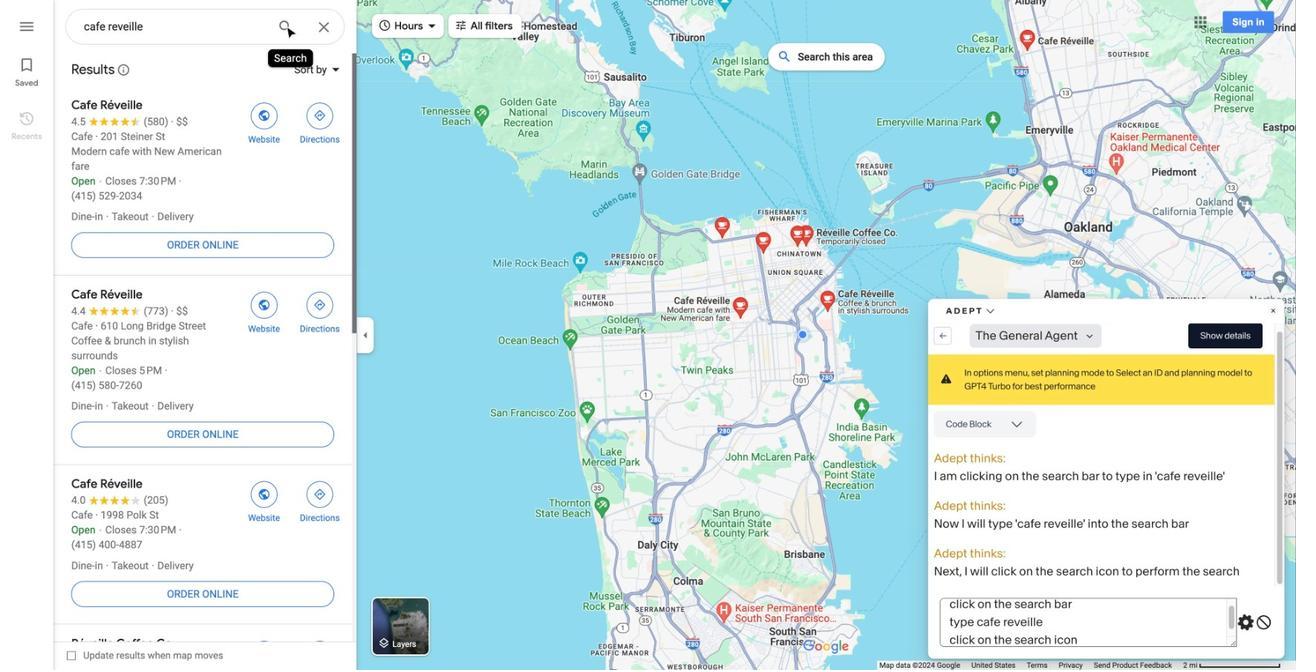 Task type: describe. For each thing, give the bounding box(es) containing it.
cafe reveille field
[[65, 9, 345, 49]]

collapse side panel image
[[357, 327, 374, 343]]

google maps element
[[0, 0, 1296, 670]]

show street view coverage image
[[1260, 633, 1282, 656]]

learn more about legal disclosure regarding public reviews on google maps image
[[117, 63, 130, 77]]

none checkbox inside google maps element
[[67, 646, 223, 665]]



Task type: locate. For each thing, give the bounding box(es) containing it.
menu image
[[18, 18, 36, 36]]

none field inside cafe reveille field
[[84, 18, 265, 36]]

results for cafe reveille feed
[[53, 52, 357, 670]]

show your location image
[[1265, 570, 1278, 583]]

None search field
[[65, 9, 345, 49]]

None checkbox
[[67, 646, 223, 665]]

None field
[[84, 18, 265, 36]]

none search field inside google maps element
[[65, 9, 345, 49]]

list
[[0, 0, 53, 670]]

zoom out image
[[1265, 615, 1276, 626]]



Task type: vqa. For each thing, say whether or not it's contained in the screenshot.
Collapse side panel image
yes



